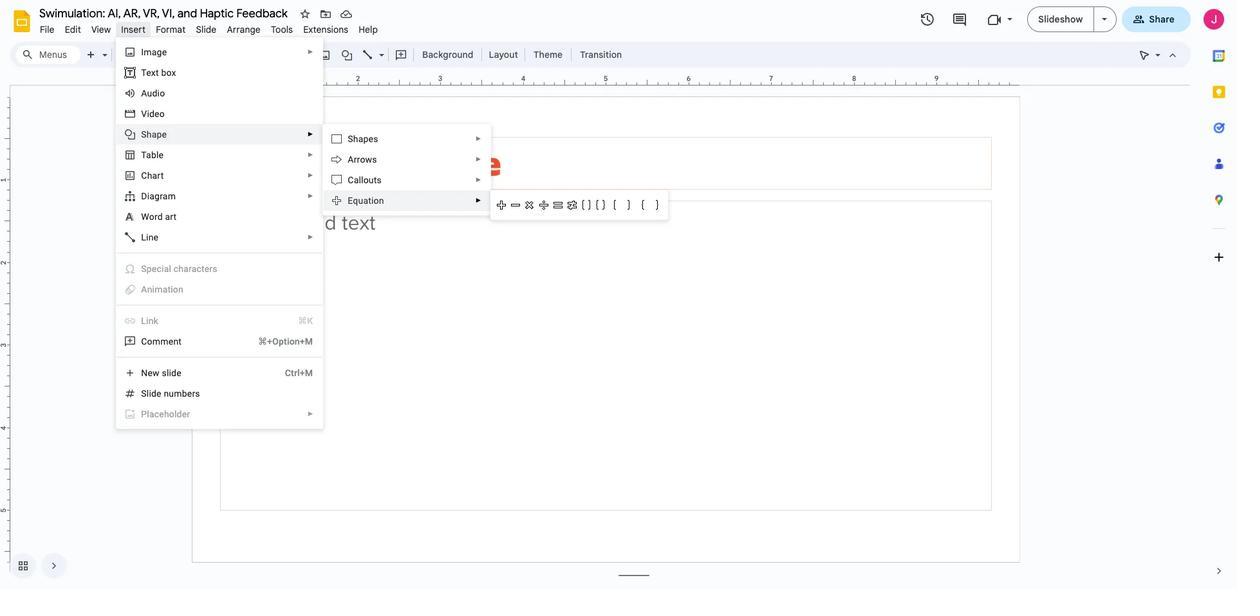 Task type: describe. For each thing, give the bounding box(es) containing it.
slideshow button
[[1028, 6, 1094, 32]]

a for nimation
[[141, 285, 147, 295]]

image i element
[[141, 47, 171, 57]]

s for hapes
[[348, 134, 353, 144]]

Menus field
[[16, 46, 80, 64]]

iagram
[[147, 191, 176, 202]]

double bracket image
[[580, 198, 594, 212]]

help
[[359, 24, 378, 35]]

b
[[151, 150, 156, 160]]

animation a element
[[141, 285, 187, 295]]

u
[[147, 88, 152, 99]]

ial
[[162, 264, 171, 274]]

application containing slideshow
[[0, 0, 1238, 590]]

s for hape
[[141, 129, 147, 140]]

main toolbar
[[80, 45, 629, 64]]

laceholder
[[147, 410, 190, 420]]

equal image
[[551, 198, 566, 212]]

layout
[[489, 49, 518, 61]]

s hapes
[[348, 134, 378, 144]]

table b element
[[141, 150, 168, 160]]

art for c h art
[[152, 171, 164, 181]]

word art w element
[[141, 212, 181, 222]]

co
[[141, 337, 152, 347]]

e quation
[[348, 196, 384, 206]]

n
[[141, 368, 148, 379]]

e
[[157, 389, 161, 399]]

co m ment
[[141, 337, 182, 347]]

ext
[[146, 68, 159, 78]]

row inside application
[[495, 198, 665, 212]]

right bracket image
[[622, 198, 636, 212]]

file
[[40, 24, 54, 35]]

file menu item
[[35, 22, 60, 37]]

v ideo
[[141, 109, 165, 119]]

line q element
[[141, 232, 162, 243]]

ctrl+m element
[[270, 367, 313, 380]]

menu item containing p
[[124, 408, 314, 421]]

transition
[[580, 49, 622, 61]]

c h art
[[141, 171, 164, 181]]

c
[[157, 264, 162, 274]]

a u dio
[[141, 88, 165, 99]]

c allouts
[[348, 175, 382, 185]]

slide menu item
[[191, 22, 222, 37]]

theme button
[[528, 45, 569, 64]]

insert
[[121, 24, 146, 35]]

⌘+option+m element
[[243, 335, 313, 348]]

box
[[161, 68, 176, 78]]

format menu item
[[151, 22, 191, 37]]

n ew slide
[[141, 368, 181, 379]]

d
[[141, 191, 147, 202]]

view
[[91, 24, 111, 35]]

ew
[[148, 368, 160, 379]]

view menu item
[[86, 22, 116, 37]]

new slide with layout image
[[99, 46, 108, 51]]

diagram d element
[[141, 191, 180, 202]]

equation e element
[[348, 196, 388, 206]]

quation
[[353, 196, 384, 206]]

i mage
[[141, 47, 167, 57]]

shape s element
[[141, 129, 171, 140]]

w ord art
[[141, 212, 177, 222]]

line
[[141, 232, 159, 243]]

extensions
[[303, 24, 349, 35]]

shape image
[[340, 46, 354, 64]]

extensions menu item
[[298, 22, 354, 37]]

arrange
[[227, 24, 261, 35]]

art for w ord art
[[165, 212, 177, 222]]

► for hapes
[[475, 135, 482, 142]]

ta
[[141, 150, 151, 160]]

► for laceholder
[[307, 411, 314, 418]]

menu containing s
[[323, 124, 491, 216]]

help menu item
[[354, 22, 383, 37]]

chart h element
[[141, 171, 168, 181]]

background
[[422, 49, 474, 61]]

mode and view toolbar
[[1135, 42, 1183, 68]]

theme
[[534, 49, 563, 61]]

new slide n element
[[141, 368, 185, 379]]

link k element
[[141, 316, 162, 326]]

spe c ial characters
[[141, 264, 217, 274]]

► for mage
[[307, 48, 314, 55]]

edit menu item
[[60, 22, 86, 37]]

p
[[141, 410, 147, 420]]

slide
[[196, 24, 217, 35]]

left brace image
[[636, 198, 651, 212]]

► for rrows
[[475, 156, 482, 163]]

multiply image
[[523, 198, 537, 212]]



Task type: vqa. For each thing, say whether or not it's contained in the screenshot.
'Zoom' text box
no



Task type: locate. For each thing, give the bounding box(es) containing it.
t
[[141, 68, 146, 78]]

ctrl+m
[[285, 368, 313, 379]]

numbers
[[164, 389, 200, 399]]

c up d
[[141, 171, 147, 181]]

insert image image
[[318, 46, 333, 64]]

Star checkbox
[[296, 5, 314, 23]]

c up the e
[[348, 175, 354, 185]]

special characters c element
[[141, 264, 221, 274]]

a down s hapes on the left of page
[[348, 155, 354, 165]]

► inside menu item
[[307, 411, 314, 418]]

⌘k element
[[283, 315, 313, 328]]

slid e numbers
[[141, 389, 200, 399]]

hape
[[147, 129, 167, 140]]

lin
[[141, 316, 154, 326]]

shapes s element
[[348, 134, 382, 144]]

tab list inside "menu bar" banner
[[1201, 38, 1238, 554]]

a nimation
[[141, 285, 183, 295]]

0 vertical spatial art
[[152, 171, 164, 181]]

►
[[307, 48, 314, 55], [307, 131, 314, 138], [475, 135, 482, 142], [307, 151, 314, 158], [475, 156, 482, 163], [307, 172, 314, 179], [475, 176, 482, 184], [307, 193, 314, 200], [475, 197, 482, 204], [307, 234, 314, 241], [307, 411, 314, 418]]

navigation
[[0, 543, 67, 590]]

art
[[152, 171, 164, 181], [165, 212, 177, 222]]

transition button
[[574, 45, 628, 64]]

art right ord
[[165, 212, 177, 222]]

share button
[[1122, 6, 1191, 32]]

w
[[141, 212, 149, 222]]

s down v
[[141, 129, 147, 140]]

menu
[[97, 0, 323, 429], [323, 124, 491, 216]]

a rrows
[[348, 155, 377, 165]]

menu item up ment
[[124, 315, 313, 328]]

left bracket image
[[608, 198, 622, 212]]

1 vertical spatial a
[[348, 155, 354, 165]]

1 vertical spatial art
[[165, 212, 177, 222]]

menu item
[[117, 259, 323, 279], [117, 279, 323, 300], [124, 315, 313, 328], [124, 408, 314, 421]]

layout button
[[485, 45, 522, 64]]

v
[[141, 109, 147, 119]]

ord
[[149, 212, 163, 222]]

a inside menu item
[[141, 285, 147, 295]]

⌘k
[[298, 316, 313, 326]]

le
[[156, 150, 164, 160]]

slideshow
[[1039, 14, 1083, 25]]

menu containing i
[[97, 0, 323, 429]]

1 horizontal spatial c
[[348, 175, 354, 185]]

slide
[[162, 368, 181, 379]]

edit
[[65, 24, 81, 35]]

1 horizontal spatial art
[[165, 212, 177, 222]]

s
[[141, 129, 147, 140], [348, 134, 353, 144]]

a down spe
[[141, 285, 147, 295]]

lin k
[[141, 316, 158, 326]]

start slideshow (⌘+enter) image
[[1102, 18, 1107, 21]]

divide image
[[537, 198, 551, 212]]

format
[[156, 24, 186, 35]]

row
[[495, 198, 665, 212]]

s hape
[[141, 129, 167, 140]]

ment
[[161, 337, 182, 347]]

► for quation
[[475, 197, 482, 204]]

allouts
[[354, 175, 382, 185]]

minus image
[[509, 198, 523, 212]]

tab list
[[1201, 38, 1238, 554]]

text box t element
[[141, 68, 180, 78]]

i
[[141, 47, 144, 57]]

a left "dio" on the left top of the page
[[141, 88, 147, 99]]

c for allouts
[[348, 175, 354, 185]]

a for rrows
[[348, 155, 354, 165]]

arrange menu item
[[222, 22, 266, 37]]

menu item up nimation
[[117, 259, 323, 279]]

menu item containing a
[[117, 279, 323, 300]]

m
[[152, 337, 161, 347]]

not equal image
[[566, 198, 580, 212]]

menu bar
[[35, 17, 383, 38]]

audio u element
[[141, 88, 169, 99]]

nimation
[[147, 285, 183, 295]]

ta b le
[[141, 150, 164, 160]]

Rename text field
[[35, 5, 295, 21]]

menu item down numbers
[[124, 408, 314, 421]]

menu bar banner
[[0, 0, 1238, 590]]

k
[[154, 316, 158, 326]]

application
[[0, 0, 1238, 590]]

► for allouts
[[475, 176, 482, 184]]

right brace image
[[651, 198, 665, 212]]

menu item containing lin
[[124, 315, 313, 328]]

spe
[[141, 264, 157, 274]]

s up a rrows
[[348, 134, 353, 144]]

tools
[[271, 24, 293, 35]]

insert menu item
[[116, 22, 151, 37]]

menu bar inside "menu bar" banner
[[35, 17, 383, 38]]

e
[[348, 196, 353, 206]]

0 horizontal spatial c
[[141, 171, 147, 181]]

⌘+option+m
[[258, 337, 313, 347]]

menu bar containing file
[[35, 17, 383, 38]]

rrows
[[354, 155, 377, 165]]

art up d iagram at the left top
[[152, 171, 164, 181]]

ideo
[[147, 109, 165, 119]]

mage
[[144, 47, 167, 57]]

2 vertical spatial a
[[141, 285, 147, 295]]

p laceholder
[[141, 410, 190, 420]]

a for u
[[141, 88, 147, 99]]

c for h
[[141, 171, 147, 181]]

arrows a element
[[348, 155, 381, 165]]

0 horizontal spatial art
[[152, 171, 164, 181]]

video v element
[[141, 109, 169, 119]]

c
[[141, 171, 147, 181], [348, 175, 354, 185]]

characters
[[174, 264, 217, 274]]

h
[[147, 171, 152, 181]]

plus image
[[495, 198, 509, 212]]

hapes
[[353, 134, 378, 144]]

0 horizontal spatial s
[[141, 129, 147, 140]]

d iagram
[[141, 191, 176, 202]]

t ext box
[[141, 68, 176, 78]]

slide numbers e element
[[141, 389, 204, 399]]

background button
[[417, 45, 479, 64]]

slid
[[141, 389, 157, 399]]

share
[[1150, 14, 1175, 25]]

placeholder p element
[[141, 410, 194, 420]]

menu item containing spe
[[117, 259, 323, 279]]

callouts c element
[[348, 175, 386, 185]]

► for hape
[[307, 131, 314, 138]]

► for iagram
[[307, 193, 314, 200]]

dio
[[152, 88, 165, 99]]

menu item down the "characters"
[[117, 279, 323, 300]]

0 vertical spatial a
[[141, 88, 147, 99]]

a
[[141, 88, 147, 99], [348, 155, 354, 165], [141, 285, 147, 295]]

double brace image
[[594, 198, 608, 212]]

1 horizontal spatial s
[[348, 134, 353, 144]]

tools menu item
[[266, 22, 298, 37]]

comment m element
[[141, 337, 185, 347]]



